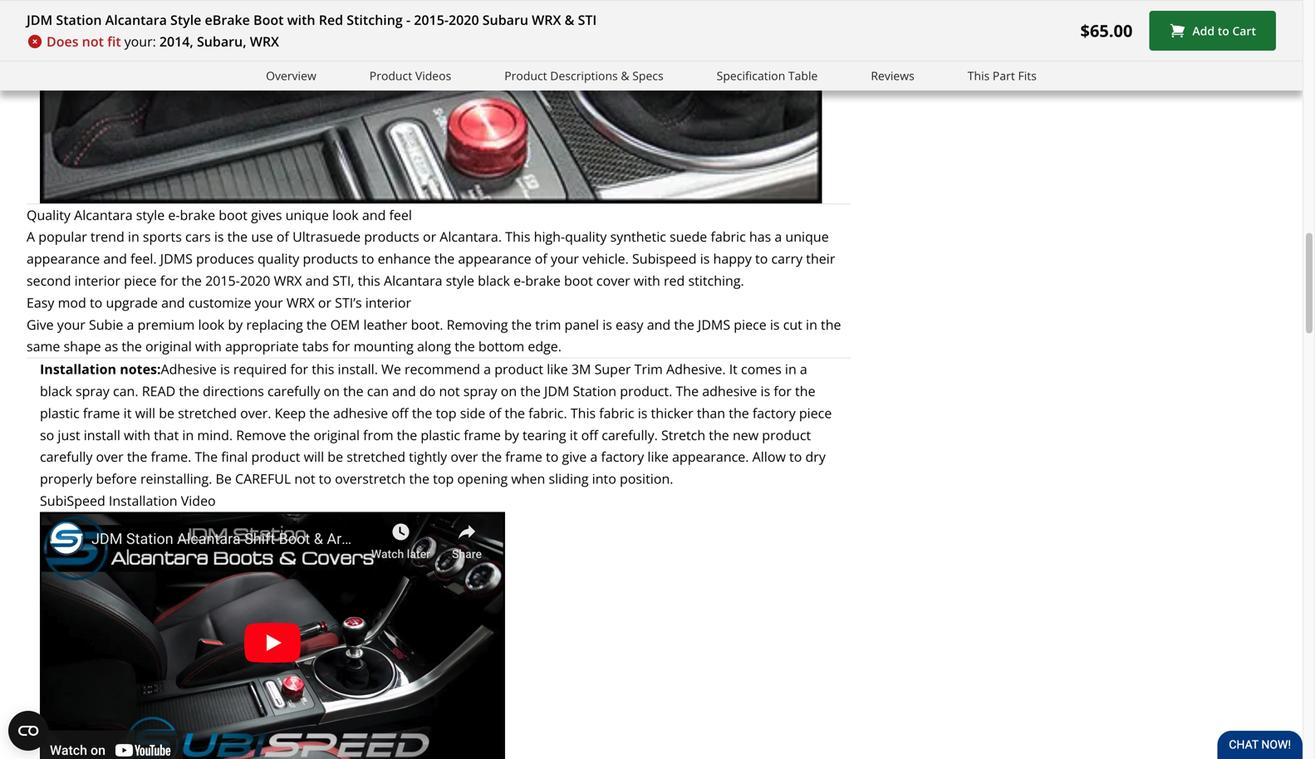 Task type: vqa. For each thing, say whether or not it's contained in the screenshot.
boot
yes



Task type: locate. For each thing, give the bounding box(es) containing it.
1 vertical spatial piece
[[734, 316, 767, 334]]

0 horizontal spatial frame
[[83, 404, 120, 422]]

1 horizontal spatial piece
[[734, 316, 767, 334]]

1 vertical spatial off
[[581, 426, 598, 444]]

1 horizontal spatial jdms
[[698, 316, 731, 334]]

unique up ultrasuede
[[286, 206, 329, 224]]

this inside quality alcantara style e-brake boot gives unique look and feel a popular trend in sports cars is the use of ultrasuede products or alcantara. this high-quality synthetic suede fabric has a unique appearance and feel. jdms produces quality products to enhance the appearance of your vehicle. subispeed is happy to carry their second interior piece for the 2015-2020 wrx and sti, this alcantara style black e-brake boot cover with red stitching. easy mod to upgrade and customize your wrx or sti's interior give your subie a premium look by replacing the oem leather boot. removing the trim panel is easy and the jdms piece is cut in the same shape as the original with appropriate tabs for mounting along the bottom edge.
[[358, 272, 380, 290]]

2020 left subaru
[[449, 11, 479, 29]]

1 horizontal spatial product
[[505, 68, 547, 84]]

0 horizontal spatial piece
[[124, 272, 157, 290]]

stretch
[[661, 426, 706, 444]]

jdms down sports
[[160, 250, 193, 268]]

1 horizontal spatial factory
[[753, 404, 796, 422]]

remove
[[236, 426, 286, 444]]

install
[[84, 426, 120, 444]]

1 horizontal spatial original
[[314, 426, 360, 444]]

1 horizontal spatial station
[[573, 382, 617, 400]]

0 horizontal spatial 2020
[[240, 272, 270, 290]]

0 horizontal spatial by
[[228, 316, 243, 334]]

1 vertical spatial &
[[621, 68, 630, 84]]

products
[[364, 228, 420, 246], [303, 250, 358, 268]]

1 horizontal spatial jdm
[[544, 382, 570, 400]]

0 vertical spatial 2020
[[449, 11, 479, 29]]

second
[[27, 272, 71, 290]]

shape
[[64, 338, 101, 355]]

2 product from the left
[[505, 68, 547, 84]]

adhesive down it
[[702, 382, 757, 400]]

over up opening
[[451, 448, 478, 466]]

2 horizontal spatial not
[[439, 382, 460, 400]]

0 horizontal spatial over
[[96, 448, 124, 466]]

0 vertical spatial black
[[478, 272, 510, 290]]

1 horizontal spatial black
[[478, 272, 510, 290]]

1 vertical spatial not
[[439, 382, 460, 400]]

stretched up mind.
[[178, 404, 237, 422]]

product descriptions & specs
[[505, 68, 664, 84]]

1 vertical spatial fabric
[[599, 404, 635, 422]]

0 vertical spatial e-
[[168, 206, 180, 224]]

jdm
[[27, 11, 53, 29], [544, 382, 570, 400]]

0 vertical spatial station
[[56, 11, 102, 29]]

0 vertical spatial it
[[124, 404, 132, 422]]

2 on from the left
[[501, 382, 517, 400]]

adhesive.
[[666, 360, 726, 378]]

is left easy
[[603, 316, 612, 334]]

0 vertical spatial 2015-
[[414, 11, 449, 29]]

edge.
[[528, 338, 562, 355]]

0 horizontal spatial not
[[82, 32, 104, 50]]

0 vertical spatial will
[[135, 404, 155, 422]]

like left 3m
[[547, 360, 568, 378]]

side
[[460, 404, 485, 422]]

off up from
[[392, 404, 409, 422]]

add
[[1193, 23, 1215, 38]]

jdm station alcantara style ebrake boot with red stitching - 2015-2020 subaru wrx & sti
[[27, 11, 597, 29]]

subaru,
[[197, 32, 246, 50]]

installation notes:
[[40, 360, 161, 378]]

jdm up the 'does'
[[27, 11, 53, 29]]

1 horizontal spatial product
[[495, 360, 544, 378]]

for up "premium"
[[160, 272, 178, 290]]

easy
[[27, 294, 54, 312]]

0 horizontal spatial interior
[[75, 272, 120, 290]]

be up overstretch
[[328, 448, 343, 466]]

the down 'adhesive.'
[[676, 382, 699, 400]]

use
[[251, 228, 273, 246]]

off
[[392, 404, 409, 422], [581, 426, 598, 444]]

2015- inside quality alcantara style e-brake boot gives unique look and feel a popular trend in sports cars is the use of ultrasuede products or alcantara. this high-quality synthetic suede fabric has a unique appearance and feel. jdms produces quality products to enhance the appearance of your vehicle. subispeed is happy to carry their second interior piece for the 2015-2020 wrx and sti, this alcantara style black e-brake boot cover with red stitching. easy mod to upgrade and customize your wrx or sti's interior give your subie a premium look by replacing the oem leather boot. removing the trim panel is easy and the jdms piece is cut in the same shape as the original with appropriate tabs for mounting along the bottom edge.
[[205, 272, 240, 290]]

for down oem
[[332, 338, 350, 355]]

appearance down the popular
[[27, 250, 100, 268]]

on
[[324, 382, 340, 400], [501, 382, 517, 400]]

alcantara up your:
[[105, 11, 167, 29]]

by down customize at top
[[228, 316, 243, 334]]

to right mod
[[90, 294, 102, 312]]

1 horizontal spatial this
[[358, 272, 380, 290]]

0 vertical spatial plastic
[[40, 404, 80, 422]]

boot left gives
[[219, 206, 248, 224]]

is left "cut"
[[770, 316, 780, 334]]

0 horizontal spatial this
[[505, 228, 531, 246]]

reinstalling.
[[140, 470, 212, 488]]

0 horizontal spatial or
[[318, 294, 332, 312]]

0 vertical spatial brake
[[180, 206, 215, 224]]

1 vertical spatial plastic
[[421, 426, 460, 444]]

frame up install
[[83, 404, 120, 422]]

0 vertical spatial the
[[676, 382, 699, 400]]

your up replacing
[[255, 294, 283, 312]]

0 horizontal spatial be
[[159, 404, 175, 422]]

0 vertical spatial quality
[[565, 228, 607, 246]]

red
[[319, 11, 343, 29]]

properly
[[40, 470, 93, 488]]

1 horizontal spatial brake
[[525, 272, 561, 290]]

1 horizontal spatial frame
[[464, 426, 501, 444]]

to left overstretch
[[319, 470, 332, 488]]

products down ultrasuede
[[303, 250, 358, 268]]

0 vertical spatial jdm
[[27, 11, 53, 29]]

into
[[592, 470, 617, 488]]

the left fabric.
[[505, 404, 525, 422]]

0 vertical spatial carefully
[[268, 382, 320, 400]]

panel
[[565, 316, 599, 334]]

e- up sports
[[168, 206, 180, 224]]

in
[[128, 228, 139, 246], [806, 316, 818, 334], [785, 360, 797, 378], [182, 426, 194, 444]]

trim
[[535, 316, 561, 334]]

gives
[[251, 206, 282, 224]]

1 horizontal spatial 2015-
[[414, 11, 449, 29]]

top
[[436, 404, 457, 422], [433, 470, 454, 488]]

1 vertical spatial your
[[255, 294, 283, 312]]

0 vertical spatial like
[[547, 360, 568, 378]]

upgrade
[[106, 294, 158, 312]]

tearing
[[523, 426, 566, 444]]

directions
[[203, 382, 264, 400]]

1 appearance from the left
[[27, 250, 100, 268]]

1 horizontal spatial or
[[423, 228, 436, 246]]

product up allow
[[762, 426, 811, 444]]

and inside adhesive is required for this install. we recommend a product like 3m super trim adhesive. it comes in a black spray can. read the directions carefully on the can and do not spray on the jdm station product. the adhesive is for the plastic frame it will be stretched over. keep the adhesive off the top side of the fabric. this fabric is thicker than the factory piece so just install with that in mind. remove the original from the plastic frame by tearing it off carefully. stretch the new product carefully over the frame. the final product will be stretched tightly over the frame to give a factory like appearance. allow to dry properly before reinstalling. be careful not to overstretch the top opening when sliding into position.
[[392, 382, 416, 400]]

1 vertical spatial original
[[314, 426, 360, 444]]

0 horizontal spatial spray
[[76, 382, 110, 400]]

appropriate
[[225, 338, 299, 355]]

1 horizontal spatial carefully
[[268, 382, 320, 400]]

0 vertical spatial &
[[565, 11, 575, 29]]

2020
[[449, 11, 479, 29], [240, 272, 270, 290]]

super
[[595, 360, 631, 378]]

to right add in the right of the page
[[1218, 23, 1230, 38]]

top left 'side'
[[436, 404, 457, 422]]

carefully.
[[602, 426, 658, 444]]

station inside adhesive is required for this install. we recommend a product like 3m super trim adhesive. it comes in a black spray can. read the directions carefully on the can and do not spray on the jdm station product. the adhesive is for the plastic frame it will be stretched over. keep the adhesive off the top side of the fabric. this fabric is thicker than the factory piece so just install with that in mind. remove the original from the plastic frame by tearing it off carefully. stretch the new product carefully over the frame. the final product will be stretched tightly over the frame to give a factory like appearance. allow to dry properly before reinstalling. be careful not to overstretch the top opening when sliding into position.
[[573, 382, 617, 400]]

alcantara down enhance
[[384, 272, 443, 290]]

products down the feel
[[364, 228, 420, 246]]

with inside adhesive is required for this install. we recommend a product like 3m super trim adhesive. it comes in a black spray can. read the directions carefully on the can and do not spray on the jdm station product. the adhesive is for the plastic frame it will be stretched over. keep the adhesive off the top side of the fabric. this fabric is thicker than the factory piece so just install with that in mind. remove the original from the plastic frame by tearing it off carefully. stretch the new product carefully over the frame. the final product will be stretched tightly over the frame to give a factory like appearance. allow to dry properly before reinstalling. be careful not to overstretch the top opening when sliding into position.
[[124, 426, 150, 444]]

spray
[[76, 382, 110, 400], [464, 382, 497, 400]]

0 horizontal spatial original
[[145, 338, 192, 355]]

1 vertical spatial top
[[433, 470, 454, 488]]

this left part at the right top of the page
[[968, 68, 990, 84]]

0 vertical spatial stretched
[[178, 404, 237, 422]]

style down alcantara.
[[446, 272, 475, 290]]

is down product.
[[638, 404, 648, 422]]

$65.00
[[1081, 19, 1133, 42]]

stretched down from
[[347, 448, 406, 466]]

the down removing
[[455, 338, 475, 355]]

ebrake
[[205, 11, 250, 29]]

appearance down alcantara.
[[458, 250, 532, 268]]

1 vertical spatial boot
[[564, 272, 593, 290]]

subispeed
[[40, 492, 105, 510]]

specs
[[633, 68, 664, 84]]

0 horizontal spatial stretched
[[178, 404, 237, 422]]

is up stitching.
[[700, 250, 710, 268]]

0 horizontal spatial this
[[312, 360, 334, 378]]

a down upgrade at the top
[[127, 316, 134, 334]]

2015-
[[414, 11, 449, 29], [205, 272, 240, 290]]

product for product descriptions & specs
[[505, 68, 547, 84]]

1 horizontal spatial look
[[332, 206, 359, 224]]

frame down 'side'
[[464, 426, 501, 444]]

mod
[[58, 294, 86, 312]]

a right give
[[590, 448, 598, 466]]

1 vertical spatial like
[[648, 448, 669, 466]]

0 horizontal spatial off
[[392, 404, 409, 422]]

by left tearing
[[504, 426, 519, 444]]

product left descriptions
[[505, 68, 547, 84]]

2 spray from the left
[[464, 382, 497, 400]]

fabric up carefully.
[[599, 404, 635, 422]]

product descriptions & specs link
[[505, 66, 664, 85]]

or left sti's
[[318, 294, 332, 312]]

1 horizontal spatial spray
[[464, 382, 497, 400]]

the down mind.
[[195, 448, 218, 466]]

jdms
[[160, 250, 193, 268], [698, 316, 731, 334]]

or up enhance
[[423, 228, 436, 246]]

look down customize at top
[[198, 316, 225, 334]]

top down the tightly
[[433, 470, 454, 488]]

alcantara.
[[440, 228, 502, 246]]

does
[[47, 32, 79, 50]]

tightly
[[409, 448, 447, 466]]

read
[[142, 382, 175, 400]]

1 vertical spatial products
[[303, 250, 358, 268]]

1 horizontal spatial &
[[621, 68, 630, 84]]

black up removing
[[478, 272, 510, 290]]

style
[[136, 206, 165, 224], [446, 272, 475, 290]]

trim
[[635, 360, 663, 378]]

2015- right -
[[414, 11, 449, 29]]

this down tabs at the left of the page
[[312, 360, 334, 378]]

product left 'videos'
[[370, 68, 412, 84]]

the down install.
[[343, 382, 364, 400]]

opening
[[457, 470, 508, 488]]

jdms down stitching.
[[698, 316, 731, 334]]

jdm up fabric.
[[544, 382, 570, 400]]

0 horizontal spatial your
[[57, 316, 85, 334]]

piece inside adhesive is required for this install. we recommend a product like 3m super trim adhesive. it comes in a black spray can. read the directions carefully on the can and do not spray on the jdm station product. the adhesive is for the plastic frame it will be stretched over. keep the adhesive off the top side of the fabric. this fabric is thicker than the factory piece so just install with that in mind. remove the original from the plastic frame by tearing it off carefully. stretch the new product carefully over the frame. the final product will be stretched tightly over the frame to give a factory like appearance. allow to dry properly before reinstalling. be careful not to overstretch the top opening when sliding into position.
[[799, 404, 832, 422]]

1 vertical spatial carefully
[[40, 448, 93, 466]]

0 horizontal spatial station
[[56, 11, 102, 29]]

easy
[[616, 316, 644, 334]]

the down keep
[[290, 426, 310, 444]]

of right use
[[277, 228, 289, 246]]

piece
[[124, 272, 157, 290], [734, 316, 767, 334], [799, 404, 832, 422]]

1 horizontal spatial unique
[[786, 228, 829, 246]]

brake
[[180, 206, 215, 224], [525, 272, 561, 290]]

-
[[406, 11, 411, 29]]

quality down use
[[258, 250, 299, 268]]

black
[[478, 272, 510, 290], [40, 382, 72, 400]]

spray down installation notes:
[[76, 382, 110, 400]]

the up new
[[729, 404, 749, 422]]

2 vertical spatial frame
[[505, 448, 543, 466]]

original inside quality alcantara style e-brake boot gives unique look and feel a popular trend in sports cars is the use of ultrasuede products or alcantara. this high-quality synthetic suede fabric has a unique appearance and feel. jdms produces quality products to enhance the appearance of your vehicle. subispeed is happy to carry their second interior piece for the 2015-2020 wrx and sti, this alcantara style black e-brake boot cover with red stitching. easy mod to upgrade and customize your wrx or sti's interior give your subie a premium look by replacing the oem leather boot. removing the trim panel is easy and the jdms piece is cut in the same shape as the original with appropriate tabs for mounting along the bottom edge.
[[145, 338, 192, 355]]

of right 'side'
[[489, 404, 501, 422]]

your down mod
[[57, 316, 85, 334]]

0 horizontal spatial adhesive
[[333, 404, 388, 422]]

2 over from the left
[[451, 448, 478, 466]]

your
[[551, 250, 579, 268], [255, 294, 283, 312], [57, 316, 85, 334]]

2 horizontal spatial piece
[[799, 404, 832, 422]]

the up customize at top
[[182, 272, 202, 290]]

1 horizontal spatial over
[[451, 448, 478, 466]]

2015- down produces
[[205, 272, 240, 290]]

wrx
[[532, 11, 561, 29], [250, 32, 279, 50], [274, 272, 302, 290], [287, 294, 315, 312]]

1 horizontal spatial interior
[[365, 294, 411, 312]]

careful
[[235, 470, 291, 488]]

like
[[547, 360, 568, 378], [648, 448, 669, 466]]

sports
[[143, 228, 182, 246]]

installation down before at the bottom of the page
[[109, 492, 177, 510]]

1 horizontal spatial by
[[504, 426, 519, 444]]

piece down feel. on the top of the page
[[124, 272, 157, 290]]

adhesive down the can
[[333, 404, 388, 422]]

0 horizontal spatial look
[[198, 316, 225, 334]]

give
[[27, 316, 54, 334]]

brake up trim
[[525, 272, 561, 290]]

like up position.
[[648, 448, 669, 466]]

product up careful at the bottom left
[[251, 448, 300, 466]]

1 horizontal spatial off
[[581, 426, 598, 444]]

quality
[[27, 206, 71, 224]]

piece left "cut"
[[734, 316, 767, 334]]

1 vertical spatial it
[[570, 426, 578, 444]]

quality
[[565, 228, 607, 246], [258, 250, 299, 268]]

product
[[495, 360, 544, 378], [762, 426, 811, 444], [251, 448, 300, 466]]

stretched
[[178, 404, 237, 422], [347, 448, 406, 466]]

installation
[[40, 360, 116, 378], [109, 492, 177, 510]]

0 vertical spatial by
[[228, 316, 243, 334]]

this part fits link
[[968, 66, 1037, 85]]

cut
[[783, 316, 803, 334]]

1 vertical spatial stretched
[[347, 448, 406, 466]]

black up so
[[40, 382, 72, 400]]

not left fit at the top of page
[[82, 32, 104, 50]]

the down do
[[412, 404, 432, 422]]

1 on from the left
[[324, 382, 340, 400]]

will down read
[[135, 404, 155, 422]]

plastic
[[40, 404, 80, 422], [421, 426, 460, 444]]

1 horizontal spatial this
[[571, 404, 596, 422]]

the right "cut"
[[821, 316, 841, 334]]

1 horizontal spatial plastic
[[421, 426, 460, 444]]

1 product from the left
[[370, 68, 412, 84]]

0 horizontal spatial like
[[547, 360, 568, 378]]

not
[[82, 32, 104, 50], [439, 382, 460, 400], [294, 470, 315, 488]]

sti's
[[335, 294, 362, 312]]

cars
[[185, 228, 211, 246]]

produces
[[196, 250, 254, 268]]

1 vertical spatial 2015-
[[205, 272, 240, 290]]

style up sports
[[136, 206, 165, 224]]

quality up vehicle.
[[565, 228, 607, 246]]

2 vertical spatial of
[[489, 404, 501, 422]]

piece up dry
[[799, 404, 832, 422]]

will down keep
[[304, 448, 324, 466]]

0 vertical spatial installation
[[40, 360, 116, 378]]

0 horizontal spatial factory
[[601, 448, 644, 466]]

for
[[160, 272, 178, 290], [332, 338, 350, 355], [290, 360, 308, 378], [774, 382, 792, 400]]

1 vertical spatial will
[[304, 448, 324, 466]]

boot.
[[411, 316, 443, 334]]

sliding
[[549, 470, 589, 488]]

1 over from the left
[[96, 448, 124, 466]]

to left enhance
[[362, 250, 374, 268]]

factory down carefully.
[[601, 448, 644, 466]]

1 vertical spatial jdms
[[698, 316, 731, 334]]

as
[[104, 338, 118, 355]]

product down bottom
[[495, 360, 544, 378]]

we
[[381, 360, 401, 378]]

& left specs
[[621, 68, 630, 84]]

0 vertical spatial original
[[145, 338, 192, 355]]



Task type: describe. For each thing, give the bounding box(es) containing it.
when
[[511, 470, 545, 488]]

red
[[664, 272, 685, 290]]

subaru
[[483, 11, 529, 29]]

leather
[[364, 316, 408, 334]]

style
[[170, 11, 201, 29]]

the down adhesive
[[179, 382, 199, 400]]

cover
[[597, 272, 631, 290]]

2 vertical spatial not
[[294, 470, 315, 488]]

0 vertical spatial of
[[277, 228, 289, 246]]

by inside adhesive is required for this install. we recommend a product like 3m super trim adhesive. it comes in a black spray can. read the directions carefully on the can and do not spray on the jdm station product. the adhesive is for the plastic frame it will be stretched over. keep the adhesive off the top side of the fabric. this fabric is thicker than the factory piece so just install with that in mind. remove the original from the plastic frame by tearing it off carefully. stretch the new product carefully over the frame. the final product will be stretched tightly over the frame to give a factory like appearance. allow to dry properly before reinstalling. be careful not to overstretch the top opening when sliding into position.
[[504, 426, 519, 444]]

the down than
[[709, 426, 729, 444]]

replacing
[[246, 316, 303, 334]]

0 vertical spatial alcantara
[[105, 11, 167, 29]]

in right "cut"
[[806, 316, 818, 334]]

be
[[216, 470, 232, 488]]

0 vertical spatial look
[[332, 206, 359, 224]]

1 horizontal spatial your
[[255, 294, 283, 312]]

product for product videos
[[370, 68, 412, 84]]

to inside add to cart button
[[1218, 23, 1230, 38]]

1 vertical spatial e-
[[514, 272, 525, 290]]

1 vertical spatial the
[[195, 448, 218, 466]]

1 vertical spatial quality
[[258, 250, 299, 268]]

jdm inside adhesive is required for this install. we recommend a product like 3m super trim adhesive. it comes in a black spray can. read the directions carefully on the can and do not spray on the jdm station product. the adhesive is for the plastic frame it will be stretched over. keep the adhesive off the top side of the fabric. this fabric is thicker than the factory piece so just install with that in mind. remove the original from the plastic frame by tearing it off carefully. stretch the new product carefully over the frame. the final product will be stretched tightly over the frame to give a factory like appearance. allow to dry properly before reinstalling. be careful not to overstretch the top opening when sliding into position.
[[544, 382, 570, 400]]

0 horizontal spatial carefully
[[40, 448, 93, 466]]

0 horizontal spatial boot
[[219, 206, 248, 224]]

by inside quality alcantara style e-brake boot gives unique look and feel a popular trend in sports cars is the use of ultrasuede products or alcantara. this high-quality synthetic suede fabric has a unique appearance and feel. jdms produces quality products to enhance the appearance of your vehicle. subispeed is happy to carry their second interior piece for the 2015-2020 wrx and sti, this alcantara style black e-brake boot cover with red stitching. easy mod to upgrade and customize your wrx or sti's interior give your subie a premium look by replacing the oem leather boot. removing the trim panel is easy and the jdms piece is cut in the same shape as the original with appropriate tabs for mounting along the bottom edge.
[[228, 316, 243, 334]]

0 vertical spatial interior
[[75, 272, 120, 290]]

open widget image
[[8, 711, 48, 751]]

feel
[[389, 206, 412, 224]]

than
[[697, 404, 726, 422]]

0 horizontal spatial jdm
[[27, 11, 53, 29]]

0 vertical spatial be
[[159, 404, 175, 422]]

removing
[[447, 316, 508, 334]]

notes:
[[120, 360, 161, 378]]

for down comes
[[774, 382, 792, 400]]

fit
[[107, 32, 121, 50]]

1 vertical spatial frame
[[464, 426, 501, 444]]

happy
[[713, 250, 752, 268]]

give
[[562, 448, 587, 466]]

and down the trend
[[103, 250, 127, 268]]

to left dry
[[789, 448, 802, 466]]

the up dry
[[795, 382, 816, 400]]

quality alcantara style e-brake boot gives unique look and feel a popular trend in sports cars is the use of ultrasuede products or alcantara. this high-quality synthetic suede fabric has a unique appearance and feel. jdms produces quality products to enhance the appearance of your vehicle. subispeed is happy to carry their second interior piece for the 2015-2020 wrx and sti, this alcantara style black e-brake boot cover with red stitching. easy mod to upgrade and customize your wrx or sti's interior give your subie a premium look by replacing the oem leather boot. removing the trim panel is easy and the jdms piece is cut in the same shape as the original with appropriate tabs for mounting along the bottom edge.
[[27, 206, 841, 355]]

video
[[181, 492, 216, 510]]

1 vertical spatial factory
[[601, 448, 644, 466]]

fabric.
[[529, 404, 567, 422]]

0 horizontal spatial style
[[136, 206, 165, 224]]

0 horizontal spatial it
[[124, 404, 132, 422]]

comes
[[741, 360, 782, 378]]

adhesive
[[161, 360, 217, 378]]

1 spray from the left
[[76, 382, 110, 400]]

0 horizontal spatial &
[[565, 11, 575, 29]]

add to cart button
[[1150, 11, 1276, 51]]

final
[[221, 448, 248, 466]]

a
[[27, 228, 35, 246]]

0 vertical spatial piece
[[124, 272, 157, 290]]

fabric inside quality alcantara style e-brake boot gives unique look and feel a popular trend in sports cars is the use of ultrasuede products or alcantara. this high-quality synthetic suede fabric has a unique appearance and feel. jdms produces quality products to enhance the appearance of your vehicle. subispeed is happy to carry their second interior piece for the 2015-2020 wrx and sti, this alcantara style black e-brake boot cover with red stitching. easy mod to upgrade and customize your wrx or sti's interior give your subie a premium look by replacing the oem leather boot. removing the trim panel is easy and the jdms piece is cut in the same shape as the original with appropriate tabs for mounting along the bottom edge.
[[711, 228, 746, 246]]

premium
[[138, 316, 195, 334]]

mounting
[[354, 338, 414, 355]]

is up directions
[[220, 360, 230, 378]]

same
[[27, 338, 60, 355]]

feel.
[[131, 250, 157, 268]]

1 vertical spatial adhesive
[[333, 404, 388, 422]]

does not fit your: 2014, subaru, wrx
[[47, 32, 279, 50]]

to left give
[[546, 448, 559, 466]]

high-
[[534, 228, 565, 246]]

a right comes
[[800, 360, 808, 378]]

their
[[806, 250, 835, 268]]

0 vertical spatial your
[[551, 250, 579, 268]]

to down has
[[755, 250, 768, 268]]

vehicle.
[[583, 250, 629, 268]]

this inside adhesive is required for this install. we recommend a product like 3m super trim adhesive. it comes in a black spray can. read the directions carefully on the can and do not spray on the jdm station product. the adhesive is for the plastic frame it will be stretched over. keep the adhesive off the top side of the fabric. this fabric is thicker than the factory piece so just install with that in mind. remove the original from the plastic frame by tearing it off carefully. stretch the new product carefully over the frame. the final product will be stretched tightly over the frame to give a factory like appearance. allow to dry properly before reinstalling. be careful not to overstretch the top opening when sliding into position.
[[312, 360, 334, 378]]

product videos
[[370, 68, 451, 84]]

the up before at the bottom of the page
[[127, 448, 147, 466]]

the right keep
[[309, 404, 330, 422]]

0 vertical spatial product
[[495, 360, 544, 378]]

black inside adhesive is required for this install. we recommend a product like 3m super trim adhesive. it comes in a black spray can. read the directions carefully on the can and do not spray on the jdm station product. the adhesive is for the plastic frame it will be stretched over. keep the adhesive off the top side of the fabric. this fabric is thicker than the factory piece so just install with that in mind. remove the original from the plastic frame by tearing it off carefully. stretch the new product carefully over the frame. the final product will be stretched tightly over the frame to give a factory like appearance. allow to dry properly before reinstalling. be careful not to overstretch the top opening when sliding into position.
[[40, 382, 72, 400]]

this inside quality alcantara style e-brake boot gives unique look and feel a popular trend in sports cars is the use of ultrasuede products or alcantara. this high-quality synthetic suede fabric has a unique appearance and feel. jdms produces quality products to enhance the appearance of your vehicle. subispeed is happy to carry their second interior piece for the 2015-2020 wrx and sti, this alcantara style black e-brake boot cover with red stitching. easy mod to upgrade and customize your wrx or sti's interior give your subie a premium look by replacing the oem leather boot. removing the trim panel is easy and the jdms piece is cut in the same shape as the original with appropriate tabs for mounting along the bottom edge.
[[505, 228, 531, 246]]

2020 inside quality alcantara style e-brake boot gives unique look and feel a popular trend in sports cars is the use of ultrasuede products or alcantara. this high-quality synthetic suede fabric has a unique appearance and feel. jdms produces quality products to enhance the appearance of your vehicle. subispeed is happy to carry their second interior piece for the 2015-2020 wrx and sti, this alcantara style black e-brake boot cover with red stitching. easy mod to upgrade and customize your wrx or sti's interior give your subie a premium look by replacing the oem leather boot. removing the trim panel is easy and the jdms piece is cut in the same shape as the original with appropriate tabs for mounting along the bottom edge.
[[240, 272, 270, 290]]

the down alcantara.
[[434, 250, 455, 268]]

subie
[[89, 316, 123, 334]]

ultrasuede
[[293, 228, 361, 246]]

and right easy
[[647, 316, 671, 334]]

2 horizontal spatial this
[[968, 68, 990, 84]]

1 vertical spatial installation
[[109, 492, 177, 510]]

stitching.
[[688, 272, 744, 290]]

specification
[[717, 68, 786, 84]]

a right has
[[775, 228, 782, 246]]

has
[[750, 228, 771, 246]]

install.
[[338, 360, 378, 378]]

and left the feel
[[362, 206, 386, 224]]

the left trim
[[512, 316, 532, 334]]

the up fabric.
[[521, 382, 541, 400]]

0 vertical spatial frame
[[83, 404, 120, 422]]

allow
[[753, 448, 786, 466]]

the down the tightly
[[409, 470, 430, 488]]

1 vertical spatial interior
[[365, 294, 411, 312]]

1 vertical spatial brake
[[525, 272, 561, 290]]

1 horizontal spatial style
[[446, 272, 475, 290]]

part
[[993, 68, 1015, 84]]

product.
[[620, 382, 673, 400]]

the left use
[[227, 228, 248, 246]]

and left sti,
[[305, 272, 329, 290]]

0 horizontal spatial plastic
[[40, 404, 80, 422]]

from
[[363, 426, 394, 444]]

subispeed alcantara style e-brake boot image
[[40, 0, 822, 203]]

before
[[96, 470, 137, 488]]

1 horizontal spatial it
[[570, 426, 578, 444]]

& inside product descriptions & specs link
[[621, 68, 630, 84]]

1 vertical spatial look
[[198, 316, 225, 334]]

it
[[729, 360, 738, 378]]

black inside quality alcantara style e-brake boot gives unique look and feel a popular trend in sports cars is the use of ultrasuede products or alcantara. this high-quality synthetic suede fabric has a unique appearance and feel. jdms produces quality products to enhance the appearance of your vehicle. subispeed is happy to carry their second interior piece for the 2015-2020 wrx and sti, this alcantara style black e-brake boot cover with red stitching. easy mod to upgrade and customize your wrx or sti's interior give your subie a premium look by replacing the oem leather boot. removing the trim panel is easy and the jdms piece is cut in the same shape as the original with appropriate tabs for mounting along the bottom edge.
[[478, 272, 510, 290]]

required
[[233, 360, 287, 378]]

and up "premium"
[[161, 294, 185, 312]]

in up feel. on the top of the page
[[128, 228, 139, 246]]

1 horizontal spatial will
[[304, 448, 324, 466]]

0 horizontal spatial jdms
[[160, 250, 193, 268]]

is right cars
[[214, 228, 224, 246]]

adhesive is required for this install. we recommend a product like 3m super trim adhesive. it comes in a black spray can. read the directions carefully on the can and do not spray on the jdm station product. the adhesive is for the plastic frame it will be stretched over. keep the adhesive off the top side of the fabric. this fabric is thicker than the factory piece so just install with that in mind. remove the original from the plastic frame by tearing it off carefully. stretch the new product carefully over the frame. the final product will be stretched tightly over the frame to give a factory like appearance. allow to dry properly before reinstalling. be careful not to overstretch the top opening when sliding into position.
[[40, 360, 832, 488]]

1 horizontal spatial products
[[364, 228, 420, 246]]

2 horizontal spatial product
[[762, 426, 811, 444]]

a down bottom
[[484, 360, 491, 378]]

is down comes
[[761, 382, 771, 400]]

oem
[[330, 316, 360, 334]]

1 vertical spatial be
[[328, 448, 343, 466]]

of inside adhesive is required for this install. we recommend a product like 3m super trim adhesive. it comes in a black spray can. read the directions carefully on the can and do not spray on the jdm station product. the adhesive is for the plastic frame it will be stretched over. keep the adhesive off the top side of the fabric. this fabric is thicker than the factory piece so just install with that in mind. remove the original from the plastic frame by tearing it off carefully. stretch the new product carefully over the frame. the final product will be stretched tightly over the frame to give a factory like appearance. allow to dry properly before reinstalling. be careful not to overstretch the top opening when sliding into position.
[[489, 404, 501, 422]]

the right from
[[397, 426, 417, 444]]

the down red
[[674, 316, 695, 334]]

in right comes
[[785, 360, 797, 378]]

suede
[[670, 228, 707, 246]]

2 appearance from the left
[[458, 250, 532, 268]]

along
[[417, 338, 451, 355]]

do
[[420, 382, 436, 400]]

0 vertical spatial or
[[423, 228, 436, 246]]

1 horizontal spatial stretched
[[347, 448, 406, 466]]

2 vertical spatial alcantara
[[384, 272, 443, 290]]

3m
[[572, 360, 591, 378]]

videos
[[415, 68, 451, 84]]

1 horizontal spatial boot
[[564, 272, 593, 290]]

0 horizontal spatial unique
[[286, 206, 329, 224]]

product videos link
[[370, 66, 451, 85]]

2 horizontal spatial of
[[535, 250, 547, 268]]

just
[[58, 426, 80, 444]]

1 horizontal spatial adhesive
[[702, 382, 757, 400]]

specification table
[[717, 68, 818, 84]]

1 horizontal spatial like
[[648, 448, 669, 466]]

in right that
[[182, 426, 194, 444]]

the right as on the left top of page
[[122, 338, 142, 355]]

original inside adhesive is required for this install. we recommend a product like 3m super trim adhesive. it comes in a black spray can. read the directions carefully on the can and do not spray on the jdm station product. the adhesive is for the plastic frame it will be stretched over. keep the adhesive off the top side of the fabric. this fabric is thicker than the factory piece so just install with that in mind. remove the original from the plastic frame by tearing it off carefully. stretch the new product carefully over the frame. the final product will be stretched tightly over the frame to give a factory like appearance. allow to dry properly before reinstalling. be careful not to overstretch the top opening when sliding into position.
[[314, 426, 360, 444]]

cart
[[1233, 23, 1257, 38]]

carry
[[772, 250, 803, 268]]

1 vertical spatial alcantara
[[74, 206, 133, 224]]

0 vertical spatial top
[[436, 404, 457, 422]]

descriptions
[[550, 68, 618, 84]]

recommend
[[405, 360, 480, 378]]

0 horizontal spatial products
[[303, 250, 358, 268]]

position.
[[620, 470, 674, 488]]

tabs
[[302, 338, 329, 355]]

the up tabs at the left of the page
[[307, 316, 327, 334]]

fabric inside adhesive is required for this install. we recommend a product like 3m super trim adhesive. it comes in a black spray can. read the directions carefully on the can and do not spray on the jdm station product. the adhesive is for the plastic frame it will be stretched over. keep the adhesive off the top side of the fabric. this fabric is thicker than the factory piece so just install with that in mind. remove the original from the plastic frame by tearing it off carefully. stretch the new product carefully over the frame. the final product will be stretched tightly over the frame to give a factory like appearance. allow to dry properly before reinstalling. be careful not to overstretch the top opening when sliding into position.
[[599, 404, 635, 422]]

add to cart
[[1193, 23, 1257, 38]]

0 horizontal spatial e-
[[168, 206, 180, 224]]

bottom
[[479, 338, 525, 355]]

2014,
[[159, 32, 193, 50]]

customize
[[188, 294, 251, 312]]

sti
[[578, 11, 597, 29]]

can.
[[113, 382, 138, 400]]

can
[[367, 382, 389, 400]]

your:
[[124, 32, 156, 50]]

synthetic
[[610, 228, 666, 246]]

1 horizontal spatial 2020
[[449, 11, 479, 29]]

the up opening
[[482, 448, 502, 466]]

this inside adhesive is required for this install. we recommend a product like 3m super trim adhesive. it comes in a black spray can. read the directions carefully on the can and do not spray on the jdm station product. the adhesive is for the plastic frame it will be stretched over. keep the adhesive off the top side of the fabric. this fabric is thicker than the factory piece so just install with that in mind. remove the original from the plastic frame by tearing it off carefully. stretch the new product carefully over the frame. the final product will be stretched tightly over the frame to give a factory like appearance. allow to dry properly before reinstalling. be careful not to overstretch the top opening when sliding into position.
[[571, 404, 596, 422]]

keep
[[275, 404, 306, 422]]

0 horizontal spatial product
[[251, 448, 300, 466]]

appearance.
[[672, 448, 749, 466]]

dry
[[806, 448, 826, 466]]

for down tabs at the left of the page
[[290, 360, 308, 378]]



